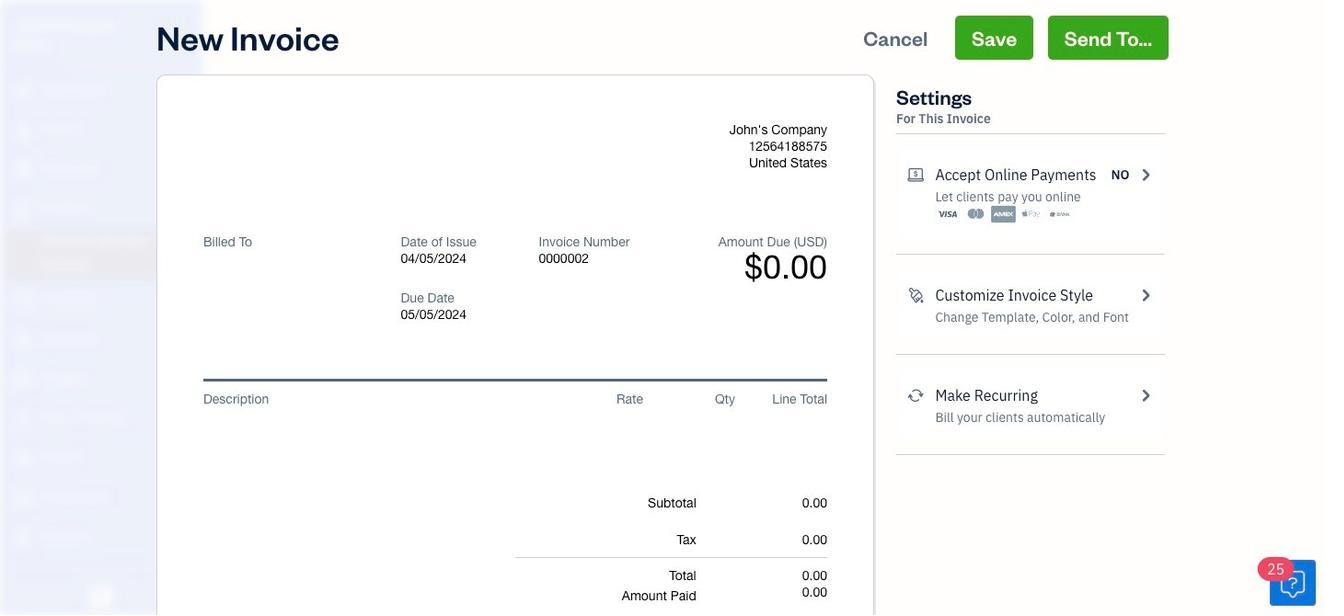 Task type: vqa. For each thing, say whether or not it's contained in the screenshot.
the top time
no



Task type: describe. For each thing, give the bounding box(es) containing it.
chevronright image for paintbrush icon
[[1137, 284, 1154, 306]]

project image
[[12, 371, 34, 389]]

bank image
[[1047, 205, 1072, 224]]

dashboard image
[[12, 82, 34, 100]]

Enter an Invoice # text field
[[539, 251, 590, 266]]

timer image
[[12, 410, 34, 429]]

estimate image
[[12, 161, 34, 179]]

refresh image
[[907, 385, 924, 407]]

onlinesales image
[[907, 164, 924, 186]]

main element
[[0, 0, 248, 616]]

visa image
[[935, 205, 960, 224]]

mastercard image
[[963, 205, 988, 224]]

invoice image
[[12, 201, 34, 219]]

resource center badge image
[[1270, 560, 1316, 606]]

freshbooks image
[[87, 586, 116, 608]]



Task type: locate. For each thing, give the bounding box(es) containing it.
0 vertical spatial chevronright image
[[1137, 284, 1154, 306]]

2 chevronright image from the top
[[1137, 385, 1154, 407]]

report image
[[12, 529, 34, 548]]

payment image
[[12, 292, 34, 310]]

chevronright image
[[1137, 164, 1154, 186]]

paintbrush image
[[907, 284, 924, 306]]

client image
[[12, 121, 34, 140]]

american express image
[[991, 205, 1016, 224]]

chart image
[[12, 490, 34, 508]]

apple pay image
[[1019, 205, 1044, 224]]

1 vertical spatial chevronright image
[[1137, 385, 1154, 407]]

expense image
[[12, 331, 34, 350]]

Issue date in MM/DD/YYYY format text field
[[401, 251, 511, 266]]

chevronright image
[[1137, 284, 1154, 306], [1137, 385, 1154, 407]]

team image
[[12, 450, 34, 468]]

chevronright image for refresh image
[[1137, 385, 1154, 407]]

1 chevronright image from the top
[[1137, 284, 1154, 306]]



